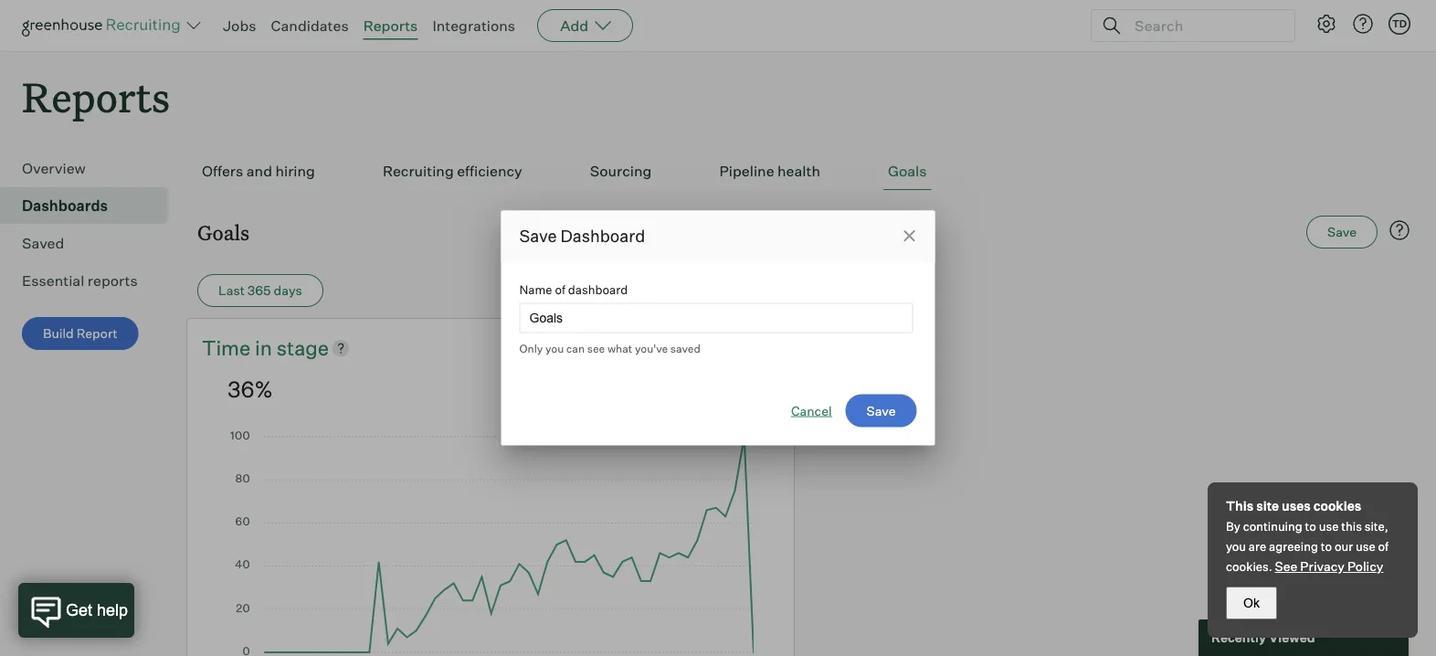 Task type: describe. For each thing, give the bounding box(es) containing it.
by continuing to use this site, you are agreeing to our use of cookies.
[[1226, 519, 1389, 574]]

essential reports link
[[22, 270, 161, 292]]

efficiency
[[457, 162, 522, 180]]

this
[[1341, 519, 1362, 534]]

build report button
[[22, 317, 139, 350]]

goals inside goals button
[[888, 162, 927, 180]]

add
[[560, 16, 589, 35]]

save for right save button
[[1328, 224, 1357, 240]]

offers
[[202, 162, 243, 180]]

dashboards
[[22, 197, 108, 215]]

save for save dashboard
[[519, 226, 557, 246]]

offers and hiring button
[[197, 153, 320, 190]]

can
[[566, 341, 585, 355]]

add button
[[537, 9, 633, 42]]

xychart image
[[228, 431, 754, 656]]

1 horizontal spatial save button
[[1307, 216, 1378, 249]]

td button
[[1385, 9, 1414, 38]]

goals button
[[883, 153, 931, 190]]

36%
[[228, 375, 273, 402]]

faq image
[[1389, 219, 1411, 241]]

of inside save dashboard 'dialog'
[[555, 282, 566, 297]]

last
[[218, 283, 245, 298]]

candidates link
[[271, 16, 349, 35]]

candidates
[[271, 16, 349, 35]]

see
[[1275, 558, 1298, 574]]

reports link
[[363, 16, 418, 35]]

integrations
[[433, 16, 515, 35]]

stage link
[[277, 334, 329, 362]]

overview
[[22, 159, 86, 177]]

cookies
[[1314, 498, 1362, 514]]

last 365 days button
[[197, 274, 323, 307]]

integrations link
[[433, 16, 515, 35]]

0 horizontal spatial use
[[1319, 519, 1339, 534]]

time link
[[202, 334, 255, 362]]

report
[[76, 325, 118, 341]]

essential
[[22, 272, 84, 290]]

agreeing
[[1269, 539, 1318, 554]]

you inside "by continuing to use this site, you are agreeing to our use of cookies."
[[1226, 539, 1246, 554]]

jobs
[[223, 16, 256, 35]]

this site uses cookies
[[1226, 498, 1362, 514]]

recently viewed
[[1212, 630, 1315, 646]]

in link
[[255, 334, 277, 362]]

site
[[1256, 498, 1279, 514]]

ok button
[[1226, 587, 1277, 619]]

greenhouse recruiting image
[[22, 15, 186, 37]]

name of dashboard
[[519, 282, 628, 297]]

and
[[246, 162, 272, 180]]

1 horizontal spatial save
[[867, 402, 896, 418]]

hiring
[[275, 162, 315, 180]]

recruiting efficiency button
[[378, 153, 527, 190]]

what
[[607, 341, 633, 355]]

pipeline health
[[719, 162, 820, 180]]

ok
[[1244, 596, 1260, 610]]

our
[[1335, 539, 1353, 554]]

saved
[[22, 234, 64, 252]]

site,
[[1365, 519, 1389, 534]]

1 vertical spatial to
[[1321, 539, 1332, 554]]

policy
[[1348, 558, 1384, 574]]

0 horizontal spatial to
[[1305, 519, 1317, 534]]



Task type: vqa. For each thing, say whether or not it's contained in the screenshot.
Template
no



Task type: locate. For each thing, give the bounding box(es) containing it.
you've
[[635, 341, 668, 355]]

see privacy policy link
[[1275, 558, 1384, 574]]

0 vertical spatial use
[[1319, 519, 1339, 534]]

0 horizontal spatial save
[[519, 226, 557, 246]]

health
[[778, 162, 820, 180]]

td
[[1392, 17, 1407, 30]]

of
[[555, 282, 566, 297], [1378, 539, 1389, 554]]

stage
[[277, 335, 329, 360]]

1 horizontal spatial you
[[1226, 539, 1246, 554]]

privacy
[[1300, 558, 1345, 574]]

td button
[[1389, 13, 1411, 35]]

of right name
[[555, 282, 566, 297]]

in
[[255, 335, 272, 360]]

none text field inside save dashboard 'dialog'
[[519, 303, 913, 333]]

1 horizontal spatial reports
[[363, 16, 418, 35]]

you inside save dashboard 'dialog'
[[545, 341, 564, 355]]

1 horizontal spatial use
[[1356, 539, 1376, 554]]

by
[[1226, 519, 1241, 534]]

tab list
[[197, 153, 1414, 190]]

only
[[519, 341, 543, 355]]

you left can
[[545, 341, 564, 355]]

tab list containing offers and hiring
[[197, 153, 1414, 190]]

0 horizontal spatial save button
[[846, 394, 917, 427]]

1 vertical spatial goals
[[197, 219, 249, 245]]

sourcing
[[590, 162, 652, 180]]

use down cookies
[[1319, 519, 1339, 534]]

use
[[1319, 519, 1339, 534], [1356, 539, 1376, 554]]

0 vertical spatial reports
[[363, 16, 418, 35]]

save button right cancel link
[[846, 394, 917, 427]]

0 vertical spatial save button
[[1307, 216, 1378, 249]]

1 horizontal spatial to
[[1321, 539, 1332, 554]]

0 vertical spatial goals
[[888, 162, 927, 180]]

2 horizontal spatial save
[[1328, 224, 1357, 240]]

1 vertical spatial you
[[1226, 539, 1246, 554]]

None text field
[[519, 303, 913, 333]]

only you can see what you've saved
[[519, 341, 701, 355]]

you down the by
[[1226, 539, 1246, 554]]

saved
[[670, 341, 701, 355]]

dashboard
[[568, 282, 628, 297]]

dashboards link
[[22, 195, 161, 217]]

recently
[[1212, 630, 1266, 646]]

time
[[202, 335, 251, 360]]

use up policy
[[1356, 539, 1376, 554]]

overview link
[[22, 157, 161, 179]]

essential reports
[[22, 272, 138, 290]]

see privacy policy
[[1275, 558, 1384, 574]]

save button
[[1307, 216, 1378, 249], [846, 394, 917, 427]]

this
[[1226, 498, 1254, 514]]

cancel
[[791, 402, 832, 418]]

0 horizontal spatial goals
[[197, 219, 249, 245]]

0 vertical spatial you
[[545, 341, 564, 355]]

last 365 days
[[218, 283, 302, 298]]

to
[[1305, 519, 1317, 534], [1321, 539, 1332, 554]]

time in
[[202, 335, 277, 360]]

save
[[1328, 224, 1357, 240], [519, 226, 557, 246], [867, 402, 896, 418]]

jobs link
[[223, 16, 256, 35]]

name
[[519, 282, 552, 297]]

pipeline
[[719, 162, 774, 180]]

cancel link
[[791, 402, 832, 420]]

save dashboard dialog
[[501, 211, 935, 445]]

reports
[[363, 16, 418, 35], [22, 69, 170, 123]]

to down the "uses" at bottom right
[[1305, 519, 1317, 534]]

dashboard
[[560, 226, 645, 246]]

are
[[1249, 539, 1267, 554]]

save dashboard
[[519, 226, 645, 246]]

viewed
[[1269, 630, 1315, 646]]

cookies.
[[1226, 559, 1272, 574]]

goals
[[888, 162, 927, 180], [197, 219, 249, 245]]

offers and hiring
[[202, 162, 315, 180]]

0 horizontal spatial you
[[545, 341, 564, 355]]

reports right candidates link
[[363, 16, 418, 35]]

save button left faq icon
[[1307, 216, 1378, 249]]

see
[[587, 341, 605, 355]]

1 vertical spatial use
[[1356, 539, 1376, 554]]

1 vertical spatial save button
[[846, 394, 917, 427]]

sourcing button
[[585, 153, 656, 190]]

you
[[545, 341, 564, 355], [1226, 539, 1246, 554]]

Search text field
[[1130, 12, 1278, 39]]

1 vertical spatial reports
[[22, 69, 170, 123]]

save button inside 'dialog'
[[846, 394, 917, 427]]

0 vertical spatial to
[[1305, 519, 1317, 534]]

0 vertical spatial of
[[555, 282, 566, 297]]

365
[[247, 283, 271, 298]]

of inside "by continuing to use this site, you are agreeing to our use of cookies."
[[1378, 539, 1389, 554]]

reports
[[88, 272, 138, 290]]

1 horizontal spatial of
[[1378, 539, 1389, 554]]

build report
[[43, 325, 118, 341]]

saved link
[[22, 232, 161, 254]]

reports down greenhouse recruiting image
[[22, 69, 170, 123]]

pipeline health button
[[715, 153, 825, 190]]

save up name
[[519, 226, 557, 246]]

save right "cancel"
[[867, 402, 896, 418]]

save left faq icon
[[1328, 224, 1357, 240]]

0 horizontal spatial of
[[555, 282, 566, 297]]

1 horizontal spatial goals
[[888, 162, 927, 180]]

continuing
[[1243, 519, 1303, 534]]

recruiting
[[383, 162, 454, 180]]

configure image
[[1316, 13, 1338, 35]]

0 horizontal spatial reports
[[22, 69, 170, 123]]

days
[[274, 283, 302, 298]]

to left the our
[[1321, 539, 1332, 554]]

recruiting efficiency
[[383, 162, 522, 180]]

1 vertical spatial of
[[1378, 539, 1389, 554]]

build
[[43, 325, 74, 341]]

of down site,
[[1378, 539, 1389, 554]]

uses
[[1282, 498, 1311, 514]]



